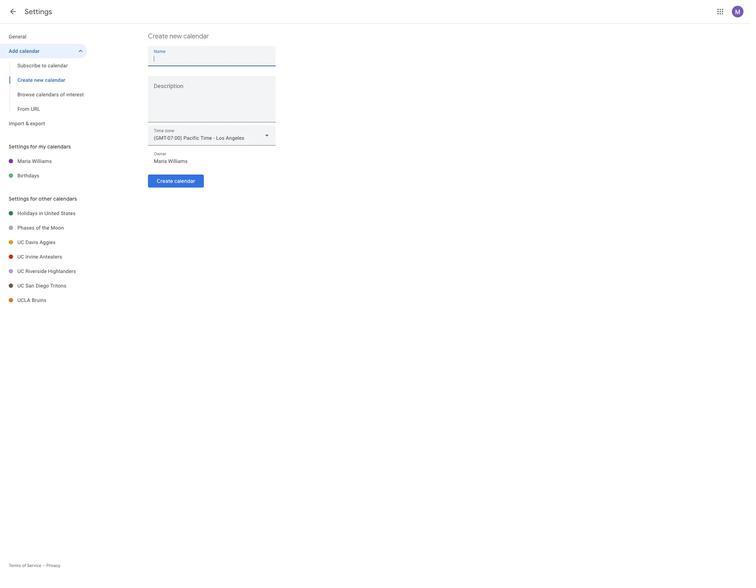 Task type: locate. For each thing, give the bounding box(es) containing it.
1 vertical spatial of
[[36, 225, 41, 231]]

in
[[39, 211, 43, 217]]

4 uc from the top
[[17, 283, 24, 289]]

2 vertical spatial create
[[157, 178, 173, 185]]

phases of the moon link
[[17, 221, 87, 235]]

0 vertical spatial calendars
[[36, 92, 59, 98]]

states
[[61, 211, 76, 217]]

settings right "go back" image
[[25, 7, 52, 16]]

settings heading
[[25, 7, 52, 16]]

for for other
[[30, 196, 37, 202]]

calendar inside button
[[174, 178, 195, 185]]

uc left davis
[[17, 240, 24, 246]]

0 vertical spatial settings
[[25, 7, 52, 16]]

2 vertical spatial calendars
[[53, 196, 77, 202]]

1 vertical spatial for
[[30, 196, 37, 202]]

2 uc from the top
[[17, 254, 24, 260]]

tritons
[[50, 283, 66, 289]]

for left other
[[30, 196, 37, 202]]

for
[[30, 144, 37, 150], [30, 196, 37, 202]]

0 horizontal spatial of
[[22, 564, 26, 569]]

1 horizontal spatial of
[[36, 225, 41, 231]]

birthdays
[[17, 173, 39, 179]]

1 uc from the top
[[17, 240, 24, 246]]

holidays in united states link
[[17, 206, 87, 221]]

uc riverside highlanders link
[[17, 264, 87, 279]]

anteaters
[[40, 254, 62, 260]]

2 vertical spatial of
[[22, 564, 26, 569]]

uc left irvine
[[17, 254, 24, 260]]

calendar inside tree item
[[19, 48, 40, 54]]

calendars right my
[[47, 144, 71, 150]]

williams
[[32, 159, 52, 164]]

1 vertical spatial create
[[17, 77, 33, 83]]

calendar
[[183, 32, 209, 41], [19, 48, 40, 54], [48, 63, 68, 69], [45, 77, 65, 83], [174, 178, 195, 185]]

phases of the moon tree item
[[0, 221, 87, 235]]

holidays in united states
[[17, 211, 76, 217]]

davis
[[25, 240, 38, 246]]

1 vertical spatial new
[[34, 77, 44, 83]]

ucla
[[17, 298, 30, 304]]

ucla bruins tree item
[[0, 293, 87, 308]]

tree containing general
[[0, 29, 87, 131]]

create
[[148, 32, 168, 41], [17, 77, 33, 83], [157, 178, 173, 185]]

0 vertical spatial new
[[170, 32, 182, 41]]

1 horizontal spatial create new calendar
[[148, 32, 209, 41]]

aggies
[[40, 240, 56, 246]]

uc inside uc irvine anteaters link
[[17, 254, 24, 260]]

privacy link
[[46, 564, 60, 569]]

uc inside uc riverside highlanders link
[[17, 269, 24, 275]]

moon
[[51, 225, 64, 231]]

settings for settings
[[25, 7, 52, 16]]

uc riverside highlanders tree item
[[0, 264, 87, 279]]

uc
[[17, 240, 24, 246], [17, 254, 24, 260], [17, 269, 24, 275], [17, 283, 24, 289]]

1 vertical spatial create new calendar
[[17, 77, 65, 83]]

ucla bruins
[[17, 298, 46, 304]]

1 for from the top
[[30, 144, 37, 150]]

new inside group
[[34, 77, 44, 83]]

uc left san
[[17, 283, 24, 289]]

1 vertical spatial settings
[[9, 144, 29, 150]]

create calendar button
[[148, 173, 204, 190]]

0 horizontal spatial new
[[34, 77, 44, 83]]

new
[[170, 32, 182, 41], [34, 77, 44, 83]]

None text field
[[154, 54, 270, 64], [148, 85, 276, 119], [154, 54, 270, 64], [148, 85, 276, 119]]

bruins
[[32, 298, 46, 304]]

calendars up url
[[36, 92, 59, 98]]

0 vertical spatial of
[[60, 92, 65, 98]]

settings
[[25, 7, 52, 16], [9, 144, 29, 150], [9, 196, 29, 202]]

interest
[[66, 92, 84, 98]]

of
[[60, 92, 65, 98], [36, 225, 41, 231], [22, 564, 26, 569]]

of left interest
[[60, 92, 65, 98]]

maria williams tree item
[[0, 154, 87, 169]]

phases
[[17, 225, 35, 231]]

calendars
[[36, 92, 59, 98], [47, 144, 71, 150], [53, 196, 77, 202]]

settings up maria
[[9, 144, 29, 150]]

calendars up the states
[[53, 196, 77, 202]]

None field
[[148, 125, 276, 146]]

calendars inside group
[[36, 92, 59, 98]]

uc inside uc san diego tritons link
[[17, 283, 24, 289]]

ucla bruins link
[[17, 293, 87, 308]]

for left my
[[30, 144, 37, 150]]

url
[[31, 106, 40, 112]]

tree
[[0, 29, 87, 131]]

settings for my calendars tree
[[0, 154, 87, 183]]

1 vertical spatial calendars
[[47, 144, 71, 150]]

riverside
[[25, 269, 47, 275]]

the
[[42, 225, 49, 231]]

2 horizontal spatial of
[[60, 92, 65, 98]]

phases of the moon
[[17, 225, 64, 231]]

holidays in united states tree item
[[0, 206, 87, 221]]

calendars for other
[[53, 196, 77, 202]]

other
[[39, 196, 52, 202]]

settings for settings for other calendars
[[9, 196, 29, 202]]

settings up holidays
[[9, 196, 29, 202]]

0 vertical spatial create new calendar
[[148, 32, 209, 41]]

highlanders
[[48, 269, 76, 275]]

of right terms
[[22, 564, 26, 569]]

None text field
[[154, 156, 270, 166]]

uc irvine anteaters link
[[17, 250, 87, 264]]

create new calendar
[[148, 32, 209, 41], [17, 77, 65, 83]]

–
[[42, 564, 45, 569]]

0 vertical spatial for
[[30, 144, 37, 150]]

calendars for my
[[47, 144, 71, 150]]

of for –
[[22, 564, 26, 569]]

2 vertical spatial settings
[[9, 196, 29, 202]]

settings for other calendars tree
[[0, 206, 87, 308]]

group
[[0, 58, 87, 116]]

privacy
[[46, 564, 60, 569]]

from url
[[17, 106, 40, 112]]

3 uc from the top
[[17, 269, 24, 275]]

0 horizontal spatial create new calendar
[[17, 77, 65, 83]]

uc left 'riverside'
[[17, 269, 24, 275]]

add
[[9, 48, 18, 54]]

of left the the
[[36, 225, 41, 231]]

uc for uc davis aggies
[[17, 240, 24, 246]]

of inside phases of the moon link
[[36, 225, 41, 231]]

2 for from the top
[[30, 196, 37, 202]]

uc inside uc davis aggies link
[[17, 240, 24, 246]]

export
[[30, 121, 45, 127]]



Task type: describe. For each thing, give the bounding box(es) containing it.
united
[[44, 211, 59, 217]]

of inside group
[[60, 92, 65, 98]]

maria
[[17, 159, 31, 164]]

uc san diego tritons link
[[17, 279, 87, 293]]

service
[[27, 564, 41, 569]]

uc san diego tritons tree item
[[0, 279, 87, 293]]

diego
[[36, 283, 49, 289]]

uc for uc san diego tritons
[[17, 283, 24, 289]]

settings for settings for my calendars
[[9, 144, 29, 150]]

uc for uc riverside highlanders
[[17, 269, 24, 275]]

to
[[42, 63, 46, 69]]

birthdays tree item
[[0, 169, 87, 183]]

0 vertical spatial create
[[148, 32, 168, 41]]

import
[[9, 121, 24, 127]]

create new calendar inside group
[[17, 77, 65, 83]]

create inside button
[[157, 178, 173, 185]]

my
[[39, 144, 46, 150]]

birthdays link
[[17, 169, 87, 183]]

uc davis aggies
[[17, 240, 56, 246]]

&
[[26, 121, 29, 127]]

general
[[9, 34, 26, 40]]

uc davis aggies tree item
[[0, 235, 87, 250]]

group containing subscribe to calendar
[[0, 58, 87, 116]]

for for my
[[30, 144, 37, 150]]

import & export
[[9, 121, 45, 127]]

terms of service – privacy
[[9, 564, 60, 569]]

subscribe to calendar
[[17, 63, 68, 69]]

settings for my calendars
[[9, 144, 71, 150]]

uc riverside highlanders
[[17, 269, 76, 275]]

settings for other calendars
[[9, 196, 77, 202]]

terms of service link
[[9, 564, 41, 569]]

from
[[17, 106, 29, 112]]

terms
[[9, 564, 21, 569]]

go back image
[[9, 7, 17, 16]]

uc for uc irvine anteaters
[[17, 254, 24, 260]]

irvine
[[25, 254, 38, 260]]

add calendar
[[9, 48, 40, 54]]

create calendar
[[157, 178, 195, 185]]

san
[[25, 283, 34, 289]]

1 horizontal spatial new
[[170, 32, 182, 41]]

uc davis aggies link
[[17, 235, 87, 250]]

maria williams
[[17, 159, 52, 164]]

holidays
[[17, 211, 38, 217]]

of for moon
[[36, 225, 41, 231]]

uc irvine anteaters tree item
[[0, 250, 87, 264]]

add calendar tree item
[[0, 44, 87, 58]]

uc irvine anteaters
[[17, 254, 62, 260]]

browse calendars of interest
[[17, 92, 84, 98]]

subscribe
[[17, 63, 40, 69]]

uc san diego tritons
[[17, 283, 66, 289]]

browse
[[17, 92, 35, 98]]



Task type: vqa. For each thing, say whether or not it's contained in the screenshot.
text box
yes



